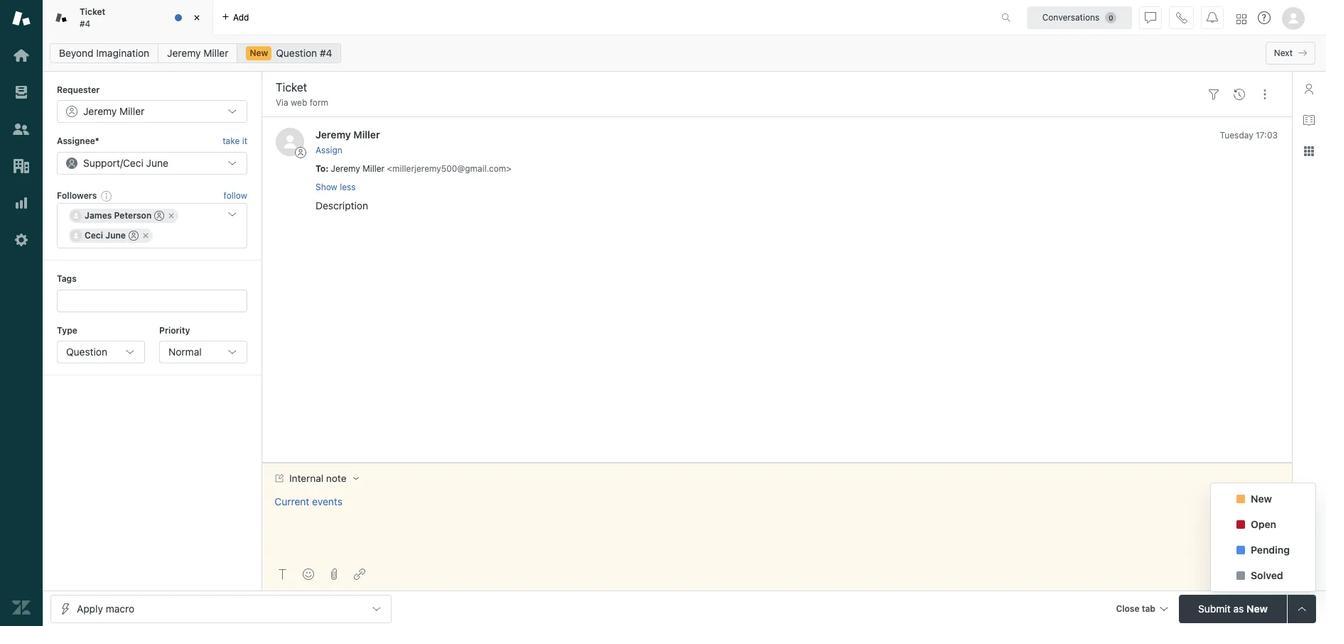 Task type: vqa. For each thing, say whether or not it's contained in the screenshot.
'internal note'
yes



Task type: locate. For each thing, give the bounding box(es) containing it.
remove image inside "james peterson" option
[[167, 212, 176, 220]]

pending
[[1251, 544, 1290, 556]]

0 vertical spatial jeremy miller link
[[158, 43, 238, 63]]

jeremy up "assign"
[[316, 129, 351, 141]]

0 horizontal spatial remove image
[[141, 232, 150, 240]]

#4 inside ticket #4
[[80, 18, 90, 29]]

type
[[57, 325, 77, 336]]

normal
[[168, 346, 202, 358]]

1 horizontal spatial jeremy miller
[[167, 47, 228, 59]]

new down add popup button
[[250, 48, 268, 58]]

#4
[[80, 18, 90, 29], [320, 47, 332, 59]]

1 vertical spatial remove image
[[141, 232, 150, 240]]

james peterson option
[[69, 209, 179, 223]]

jeremy miller assign
[[316, 129, 380, 155]]

0 vertical spatial #4
[[80, 18, 90, 29]]

0 horizontal spatial question
[[66, 346, 107, 358]]

support
[[83, 157, 120, 169]]

internal note
[[289, 473, 346, 485]]

remove image right user is an agent image
[[141, 232, 150, 240]]

0 vertical spatial remove image
[[167, 212, 176, 220]]

beyond
[[59, 47, 93, 59]]

jeremy inside secondary element
[[167, 47, 201, 59]]

1 vertical spatial jeremy miller link
[[316, 129, 380, 141]]

#4 for question #4
[[320, 47, 332, 59]]

#4 inside secondary element
[[320, 47, 332, 59]]

june right /
[[146, 157, 168, 169]]

ceci june
[[85, 230, 126, 241]]

ticket actions image
[[1259, 89, 1271, 100]]

0 vertical spatial jeremy miller
[[167, 47, 228, 59]]

jeremy inside jeremy miller assign
[[316, 129, 351, 141]]

0 horizontal spatial jeremy miller
[[83, 105, 144, 118]]

jeremy miller link up "assign"
[[316, 129, 380, 141]]

apply
[[77, 603, 103, 615]]

internal note button
[[262, 464, 371, 494]]

add button
[[213, 0, 258, 35]]

macro
[[106, 603, 134, 615]]

add
[[233, 12, 249, 22]]

1 horizontal spatial #4
[[320, 47, 332, 59]]

0 vertical spatial ceci
[[123, 157, 143, 169]]

1 horizontal spatial jeremy miller link
[[316, 129, 380, 141]]

question up web
[[276, 47, 317, 59]]

question button
[[57, 341, 145, 364]]

<millerjeremy500@gmail.com>
[[387, 163, 512, 174]]

june
[[146, 157, 168, 169], [105, 230, 126, 241]]

question for question
[[66, 346, 107, 358]]

take it button
[[223, 135, 247, 149]]

avatar image
[[276, 128, 304, 157]]

jeremy miller
[[167, 47, 228, 59], [83, 105, 144, 118]]

jeremy down requester
[[83, 105, 117, 118]]

1 vertical spatial ceci
[[85, 230, 103, 241]]

miller down close icon
[[203, 47, 228, 59]]

june inside assignee* element
[[146, 157, 168, 169]]

new right "as"
[[1247, 603, 1268, 615]]

junececi7@gmail.com image
[[70, 230, 82, 242]]

next button
[[1266, 42, 1316, 65]]

0 vertical spatial question
[[276, 47, 317, 59]]

take it
[[223, 136, 247, 147]]

17:03
[[1256, 130, 1278, 141]]

1 horizontal spatial ceci
[[123, 157, 143, 169]]

it
[[242, 136, 247, 147]]

0 vertical spatial june
[[146, 157, 168, 169]]

1 vertical spatial question
[[66, 346, 107, 358]]

#4 up the form
[[320, 47, 332, 59]]

new up "open"
[[1251, 493, 1272, 505]]

0 horizontal spatial june
[[105, 230, 126, 241]]

add link (cmd k) image
[[354, 569, 365, 581]]

miller
[[203, 47, 228, 59], [119, 105, 144, 118], [354, 129, 380, 141], [363, 163, 385, 174]]

get help image
[[1258, 11, 1271, 24]]

tuesday 17:03
[[1220, 130, 1278, 141]]

tuesday
[[1220, 130, 1254, 141]]

0 vertical spatial new
[[250, 48, 268, 58]]

1 horizontal spatial question
[[276, 47, 317, 59]]

ticket #4
[[80, 6, 105, 29]]

close image
[[190, 11, 204, 25]]

imagination
[[96, 47, 149, 59]]

question #4
[[276, 47, 332, 59]]

1 horizontal spatial remove image
[[167, 212, 176, 220]]

question
[[276, 47, 317, 59], [66, 346, 107, 358]]

jeremy
[[167, 47, 201, 59], [83, 105, 117, 118], [316, 129, 351, 141], [331, 163, 360, 174]]

jeremy miller down close icon
[[167, 47, 228, 59]]

beyond imagination link
[[50, 43, 159, 63]]

description
[[316, 200, 368, 212]]

1 vertical spatial june
[[105, 230, 126, 241]]

jeremy miller down requester
[[83, 105, 144, 118]]

Internal note composer text field
[[269, 494, 1275, 524]]

Tuesday 17:03 text field
[[1220, 130, 1278, 141]]

priority
[[159, 325, 190, 336]]

close
[[1116, 604, 1140, 614]]

question inside popup button
[[66, 346, 107, 358]]

tab
[[1142, 604, 1156, 614]]

0 horizontal spatial jeremy miller link
[[158, 43, 238, 63]]

new
[[250, 48, 268, 58], [1251, 493, 1272, 505], [1247, 603, 1268, 615]]

ceci
[[123, 157, 143, 169], [85, 230, 103, 241]]

apply macro
[[77, 603, 134, 615]]

followers element
[[57, 203, 247, 249]]

jeremy inside requester element
[[83, 105, 117, 118]]

remove image for james peterson
[[167, 212, 176, 220]]

june left user is an agent image
[[105, 230, 126, 241]]

show less
[[316, 182, 356, 193]]

0 horizontal spatial #4
[[80, 18, 90, 29]]

customer context image
[[1304, 83, 1315, 95]]

0 horizontal spatial ceci
[[85, 230, 103, 241]]

1 vertical spatial new
[[1251, 493, 1272, 505]]

close tab
[[1116, 604, 1156, 614]]

tab
[[43, 0, 213, 36]]

question down type
[[66, 346, 107, 358]]

miller up less
[[354, 129, 380, 141]]

solved
[[1251, 570, 1283, 582]]

jeremy miller link down close icon
[[158, 43, 238, 63]]

requester element
[[57, 100, 247, 123]]

tags
[[57, 274, 77, 284]]

jeremy down close icon
[[167, 47, 201, 59]]

#4 for ticket #4
[[80, 18, 90, 29]]

1 vertical spatial jeremy miller
[[83, 105, 144, 118]]

miller up support / ceci june
[[119, 105, 144, 118]]

1 vertical spatial #4
[[320, 47, 332, 59]]

question inside secondary element
[[276, 47, 317, 59]]

assignee* element
[[57, 152, 247, 175]]

views image
[[12, 83, 31, 102]]

knowledge image
[[1304, 114, 1315, 126]]

ticket
[[80, 6, 105, 17]]

remove image
[[167, 212, 176, 220], [141, 232, 150, 240]]

miller inside secondary element
[[203, 47, 228, 59]]

#4 down "ticket"
[[80, 18, 90, 29]]

add attachment image
[[328, 569, 340, 581]]

ceci right support
[[123, 157, 143, 169]]

jeremy miller inside requester element
[[83, 105, 144, 118]]

miller inside requester element
[[119, 105, 144, 118]]

form
[[310, 97, 328, 108]]

1 horizontal spatial june
[[146, 157, 168, 169]]

jeremy miller link
[[158, 43, 238, 63], [316, 129, 380, 141]]

remove image right user is an agent icon
[[167, 212, 176, 220]]

Subject field
[[273, 79, 1198, 96]]

zendesk image
[[12, 599, 31, 618]]

ceci right 'junececi7@gmail.com' icon
[[85, 230, 103, 241]]



Task type: describe. For each thing, give the bounding box(es) containing it.
submit
[[1198, 603, 1231, 615]]

admin image
[[12, 231, 31, 249]]

peterson
[[114, 211, 152, 221]]

next
[[1274, 48, 1293, 58]]

via web form
[[276, 97, 328, 108]]

james peterson
[[85, 211, 152, 221]]

get started image
[[12, 46, 31, 65]]

user is an agent image
[[129, 231, 139, 241]]

followers
[[57, 190, 97, 201]]

hide composer image
[[771, 458, 783, 469]]

web
[[291, 97, 307, 108]]

new inside secondary element
[[250, 48, 268, 58]]

show
[[316, 182, 338, 193]]

show less button
[[316, 181, 356, 194]]

button displays agent's chat status as invisible. image
[[1145, 12, 1156, 23]]

assign
[[316, 145, 342, 155]]

customers image
[[12, 120, 31, 139]]

insert emojis image
[[303, 569, 314, 581]]

ceci inside assignee* element
[[123, 157, 143, 169]]

assignee*
[[57, 136, 99, 147]]

normal button
[[159, 341, 247, 364]]

tabs tab list
[[43, 0, 987, 36]]

zendesk support image
[[12, 9, 31, 28]]

Tags field
[[68, 294, 234, 308]]

notifications image
[[1207, 12, 1218, 23]]

conversations button
[[1027, 6, 1132, 29]]

format text image
[[277, 569, 289, 581]]

ceci inside option
[[85, 230, 103, 241]]

user is an agent image
[[154, 211, 164, 221]]

via
[[276, 97, 288, 108]]

remove image for ceci june
[[141, 232, 150, 240]]

follow
[[224, 190, 247, 201]]

events image
[[1234, 89, 1245, 100]]

beyond imagination
[[59, 47, 149, 59]]

apps image
[[1304, 146, 1315, 157]]

:
[[326, 163, 329, 174]]

requester
[[57, 85, 100, 95]]

miller down jeremy miller assign on the left top of the page
[[363, 163, 385, 174]]

displays possible ticket submission types image
[[1296, 604, 1308, 615]]

assign button
[[316, 144, 342, 157]]

james
[[85, 211, 112, 221]]

current events link
[[275, 496, 343, 508]]

james.peterson1902@gmail.com image
[[70, 211, 82, 222]]

support / ceci june
[[83, 157, 168, 169]]

organizations image
[[12, 157, 31, 176]]

question for question #4
[[276, 47, 317, 59]]

zendesk products image
[[1237, 14, 1247, 24]]

jeremy right :
[[331, 163, 360, 174]]

/
[[120, 157, 123, 169]]

secondary element
[[43, 39, 1326, 68]]

follow button
[[224, 190, 247, 203]]

internal
[[289, 473, 324, 485]]

as
[[1234, 603, 1244, 615]]

conversations
[[1042, 12, 1100, 22]]

less
[[340, 182, 356, 193]]

take
[[223, 136, 240, 147]]

current events
[[275, 496, 343, 508]]

june inside option
[[105, 230, 126, 241]]

current
[[275, 496, 309, 508]]

submit as new
[[1198, 603, 1268, 615]]

close tab button
[[1110, 595, 1173, 626]]

events
[[312, 496, 343, 508]]

to
[[316, 163, 326, 174]]

filter image
[[1208, 89, 1220, 100]]

open
[[1251, 519, 1277, 531]]

2 vertical spatial new
[[1247, 603, 1268, 615]]

main element
[[0, 0, 43, 627]]

miller inside jeremy miller assign
[[354, 129, 380, 141]]

to : jeremy miller <millerjeremy500@gmail.com>
[[316, 163, 512, 174]]

jeremy miller inside secondary element
[[167, 47, 228, 59]]

note
[[326, 473, 346, 485]]

jeremy miller link inside secondary element
[[158, 43, 238, 63]]

info on adding followers image
[[101, 190, 112, 202]]

ceci june option
[[69, 229, 153, 243]]

tab containing ticket
[[43, 0, 213, 36]]

reporting image
[[12, 194, 31, 213]]



